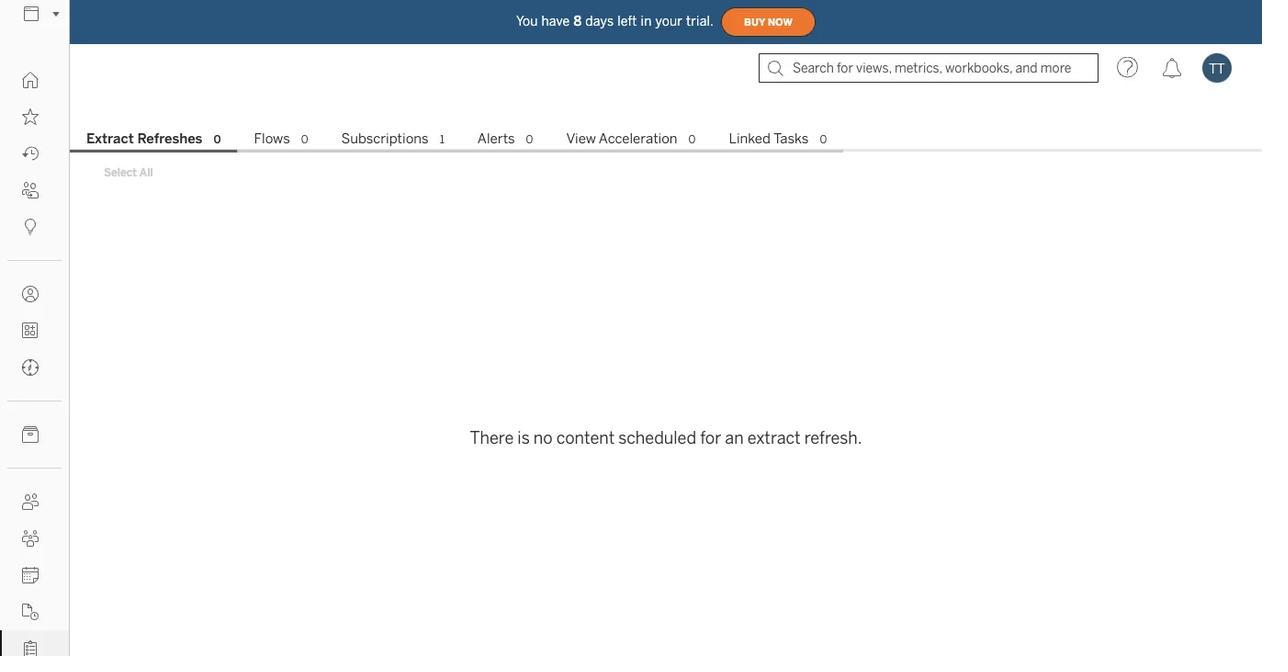 Task type: locate. For each thing, give the bounding box(es) containing it.
linked tasks
[[729, 131, 809, 147]]

no
[[534, 428, 553, 448]]

0 right acceleration
[[689, 133, 696, 146]]

scheduled
[[619, 428, 697, 448]]

5 0 from the left
[[820, 133, 827, 146]]

0 for linked tasks
[[820, 133, 827, 146]]

0 for extract refreshes
[[214, 133, 221, 146]]

sub-spaces tab list
[[70, 129, 1263, 153]]

left
[[618, 14, 638, 29]]

for
[[701, 428, 722, 448]]

linked
[[729, 131, 771, 147]]

view
[[567, 131, 596, 147]]

there
[[470, 428, 514, 448]]

refreshes
[[137, 131, 203, 147]]

2 0 from the left
[[301, 133, 308, 146]]

0 right flows
[[301, 133, 308, 146]]

view acceleration
[[567, 131, 678, 147]]

is
[[518, 428, 530, 448]]

4 0 from the left
[[689, 133, 696, 146]]

0 right alerts
[[526, 133, 533, 146]]

have
[[542, 14, 570, 29]]

select all button
[[92, 161, 165, 183]]

there is no content scheduled for an extract refresh. main content
[[70, 92, 1263, 656]]

navigation containing extract refreshes
[[70, 125, 1263, 153]]

extract
[[748, 428, 801, 448]]

navigation
[[70, 125, 1263, 153]]

3 0 from the left
[[526, 133, 533, 146]]

extract refreshes
[[86, 131, 203, 147]]

buy now
[[745, 16, 793, 28]]

content
[[557, 428, 615, 448]]

0
[[214, 133, 221, 146], [301, 133, 308, 146], [526, 133, 533, 146], [689, 133, 696, 146], [820, 133, 827, 146]]

you
[[517, 14, 538, 29]]

1 0 from the left
[[214, 133, 221, 146]]

flows
[[254, 131, 290, 147]]

tasks
[[774, 131, 809, 147]]

0 for flows
[[301, 133, 308, 146]]

trial.
[[687, 14, 714, 29]]

0 right tasks
[[820, 133, 827, 146]]

in
[[641, 14, 652, 29]]

0 for view acceleration
[[689, 133, 696, 146]]

Search for views, metrics, workbooks, and more text field
[[759, 53, 1099, 83]]

0 right refreshes
[[214, 133, 221, 146]]

1
[[440, 133, 445, 146]]



Task type: vqa. For each thing, say whether or not it's contained in the screenshot.
ACCELERATION
yes



Task type: describe. For each thing, give the bounding box(es) containing it.
acceleration
[[599, 131, 678, 147]]

now
[[768, 16, 793, 28]]

0 for alerts
[[526, 133, 533, 146]]

select all
[[104, 165, 153, 179]]

subscriptions
[[342, 131, 429, 147]]

extract
[[86, 131, 134, 147]]

you have 8 days left in your trial.
[[517, 14, 714, 29]]

buy now button
[[722, 7, 816, 37]]

main navigation. press the up and down arrow keys to access links. element
[[0, 62, 69, 656]]

select
[[104, 165, 137, 179]]

there is no content scheduled for an extract refresh.
[[470, 428, 863, 448]]

buy
[[745, 16, 766, 28]]

all
[[140, 165, 153, 179]]

8
[[574, 14, 582, 29]]

alerts
[[478, 131, 515, 147]]

refresh.
[[805, 428, 863, 448]]

your
[[656, 14, 683, 29]]

an
[[725, 428, 744, 448]]

days
[[586, 14, 614, 29]]



